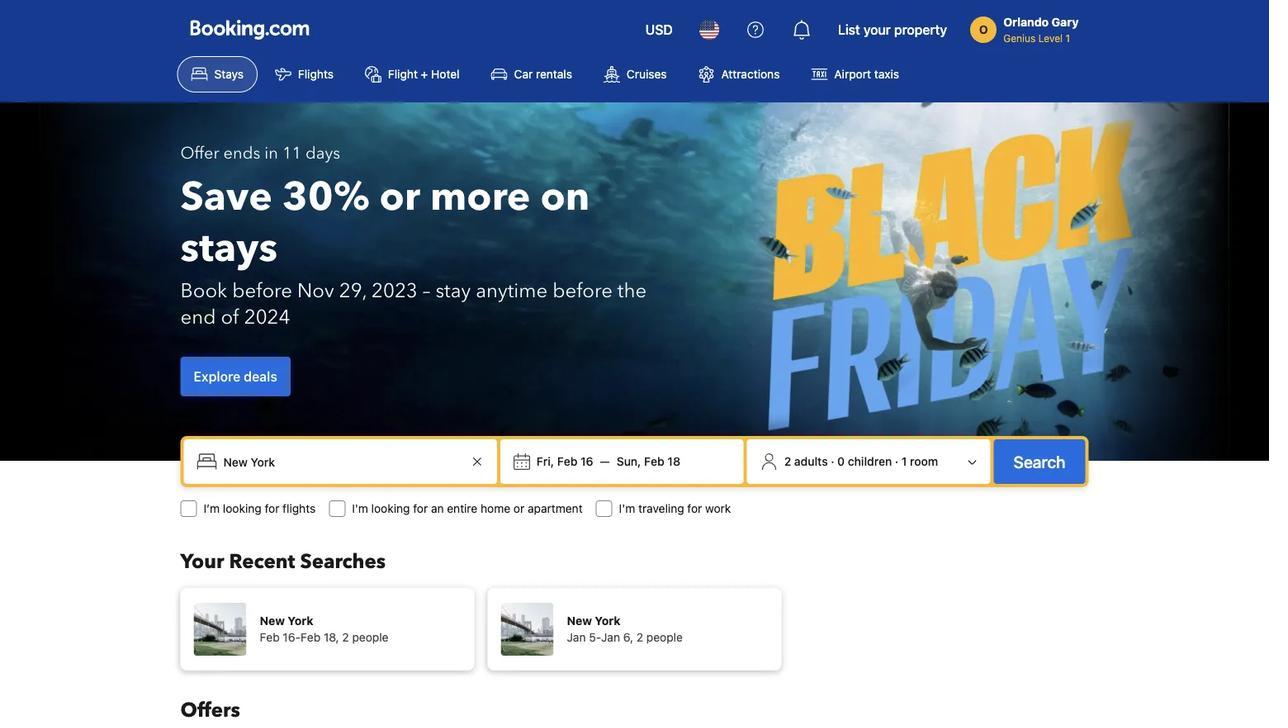 Task type: vqa. For each thing, say whether or not it's contained in the screenshot.
the right 'Match'
no



Task type: locate. For each thing, give the bounding box(es) containing it.
children
[[848, 455, 892, 468]]

i'm traveling for work
[[619, 502, 731, 515]]

1 people from the left
[[352, 631, 389, 644]]

on
[[541, 170, 590, 224]]

2 for new york feb 16-feb 18, 2 people
[[342, 631, 349, 644]]

jan left 5-
[[567, 631, 586, 644]]

looking for i'm
[[371, 502, 410, 515]]

2 looking from the left
[[371, 502, 410, 515]]

sun,
[[617, 455, 641, 468]]

your
[[180, 548, 224, 575]]

york up 5-
[[595, 614, 621, 628]]

2 horizontal spatial 2
[[785, 455, 792, 468]]

people
[[352, 631, 389, 644], [647, 631, 683, 644]]

1 horizontal spatial york
[[595, 614, 621, 628]]

1 vertical spatial 1
[[902, 455, 907, 468]]

for for flights
[[265, 502, 280, 515]]

york for 16-
[[288, 614, 314, 628]]

looking
[[223, 502, 262, 515], [371, 502, 410, 515]]

fri, feb 16 — sun, feb 18
[[537, 455, 681, 468]]

car rentals link
[[477, 56, 586, 93]]

2
[[785, 455, 792, 468], [342, 631, 349, 644], [637, 631, 644, 644]]

2 new from the left
[[567, 614, 592, 628]]

2024
[[244, 304, 290, 331]]

flight
[[388, 67, 418, 81]]

days
[[306, 142, 340, 165]]

0 horizontal spatial people
[[352, 631, 389, 644]]

ends
[[224, 142, 260, 165]]

york for 5-
[[595, 614, 621, 628]]

2 left adults on the bottom
[[785, 455, 792, 468]]

usd
[[646, 22, 673, 38]]

stays
[[214, 67, 244, 81]]

search button
[[994, 439, 1086, 484]]

0 horizontal spatial ·
[[831, 455, 835, 468]]

1
[[1066, 32, 1071, 44], [902, 455, 907, 468]]

new inside new york jan 5-jan 6, 2 people
[[567, 614, 592, 628]]

feb left 16-
[[260, 631, 280, 644]]

i'm
[[352, 502, 368, 515], [619, 502, 635, 515]]

the
[[618, 277, 647, 304]]

i'm down where are you going? "field"
[[352, 502, 368, 515]]

2 inside new york jan 5-jan 6, 2 people
[[637, 631, 644, 644]]

looking left an
[[371, 502, 410, 515]]

1 horizontal spatial before
[[553, 277, 613, 304]]

attractions
[[722, 67, 780, 81]]

1 horizontal spatial people
[[647, 631, 683, 644]]

end
[[180, 304, 216, 331]]

jan
[[567, 631, 586, 644], [601, 631, 620, 644]]

0 horizontal spatial i'm
[[352, 502, 368, 515]]

1 inside orlando gary genius level 1
[[1066, 32, 1071, 44]]

0 horizontal spatial or
[[380, 170, 420, 224]]

jan left the 6,
[[601, 631, 620, 644]]

1 horizontal spatial for
[[413, 502, 428, 515]]

1 horizontal spatial or
[[514, 502, 525, 515]]

0 horizontal spatial before
[[232, 277, 292, 304]]

2 · from the left
[[895, 455, 899, 468]]

1 for from the left
[[265, 502, 280, 515]]

looking for i'm
[[223, 502, 262, 515]]

2 right the 6,
[[637, 631, 644, 644]]

property
[[895, 22, 948, 38]]

1 i'm from the left
[[352, 502, 368, 515]]

york inside new york jan 5-jan 6, 2 people
[[595, 614, 621, 628]]

+
[[421, 67, 428, 81]]

your
[[864, 22, 891, 38]]

york up 16-
[[288, 614, 314, 628]]

before left nov on the top of page
[[232, 277, 292, 304]]

recent
[[229, 548, 295, 575]]

entire
[[447, 502, 478, 515]]

or
[[380, 170, 420, 224], [514, 502, 525, 515]]

2 horizontal spatial for
[[688, 502, 702, 515]]

explore deals link
[[180, 357, 291, 397]]

1 horizontal spatial jan
[[601, 631, 620, 644]]

3 for from the left
[[688, 502, 702, 515]]

18
[[668, 455, 681, 468]]

·
[[831, 455, 835, 468], [895, 455, 899, 468]]

people inside new york jan 5-jan 6, 2 people
[[647, 631, 683, 644]]

new inside new york feb 16-feb 18, 2 people
[[260, 614, 285, 628]]

an
[[431, 502, 444, 515]]

0 vertical spatial or
[[380, 170, 420, 224]]

0 horizontal spatial 1
[[902, 455, 907, 468]]

people for feb 16-feb 18, 2 people
[[352, 631, 389, 644]]

2 inside new york feb 16-feb 18, 2 people
[[342, 631, 349, 644]]

search
[[1014, 452, 1066, 471]]

people inside new york feb 16-feb 18, 2 people
[[352, 631, 389, 644]]

adults
[[795, 455, 828, 468]]

1 new from the left
[[260, 614, 285, 628]]

stay
[[436, 277, 471, 304]]

for left an
[[413, 502, 428, 515]]

hotel
[[431, 67, 460, 81]]

1 horizontal spatial looking
[[371, 502, 410, 515]]

2 i'm from the left
[[619, 502, 635, 515]]

0 horizontal spatial jan
[[567, 631, 586, 644]]

sun, feb 18 button
[[610, 447, 687, 477]]

new
[[260, 614, 285, 628], [567, 614, 592, 628]]

new up 5-
[[567, 614, 592, 628]]

18,
[[324, 631, 339, 644]]

0 horizontal spatial 2
[[342, 631, 349, 644]]

1 horizontal spatial i'm
[[619, 502, 635, 515]]

or right 'home' at the left bottom of the page
[[514, 502, 525, 515]]

level
[[1039, 32, 1063, 44]]

–
[[423, 277, 431, 304]]

new up 16-
[[260, 614, 285, 628]]

airport
[[835, 67, 872, 81]]

people right the 6,
[[647, 631, 683, 644]]

1 left room
[[902, 455, 907, 468]]

anytime
[[476, 277, 548, 304]]

feb left 18
[[644, 455, 665, 468]]

1 york from the left
[[288, 614, 314, 628]]

flights
[[283, 502, 316, 515]]

new york jan 5-jan 6, 2 people
[[567, 614, 683, 644]]

2 york from the left
[[595, 614, 621, 628]]

before
[[232, 277, 292, 304], [553, 277, 613, 304]]

people right 18, at bottom left
[[352, 631, 389, 644]]

1 · from the left
[[831, 455, 835, 468]]

0 horizontal spatial york
[[288, 614, 314, 628]]

orlando
[[1004, 15, 1049, 29]]

i'm
[[204, 502, 220, 515]]

stays
[[180, 221, 278, 275]]

flight + hotel
[[388, 67, 460, 81]]

1 horizontal spatial 2
[[637, 631, 644, 644]]

1 looking from the left
[[223, 502, 262, 515]]

flights
[[298, 67, 334, 81]]

for left work on the bottom right
[[688, 502, 702, 515]]

30%
[[282, 170, 370, 224]]

i'm for i'm traveling for work
[[619, 502, 635, 515]]

genius
[[1004, 32, 1036, 44]]

· left 0
[[831, 455, 835, 468]]

29,
[[339, 277, 367, 304]]

new for jan
[[567, 614, 592, 628]]

offer ends in 11 days save 30% or more on stays book before nov 29, 2023 – stay anytime before the end of 2024
[[180, 142, 647, 331]]

1 horizontal spatial ·
[[895, 455, 899, 468]]

1 down gary
[[1066, 32, 1071, 44]]

1 inside button
[[902, 455, 907, 468]]

0 horizontal spatial new
[[260, 614, 285, 628]]

2 right 18, at bottom left
[[342, 631, 349, 644]]

car
[[514, 67, 533, 81]]

2 adults · 0 children · 1 room button
[[754, 446, 984, 477]]

1 jan from the left
[[567, 631, 586, 644]]

i'm left the traveling
[[619, 502, 635, 515]]

1 horizontal spatial new
[[567, 614, 592, 628]]

· right children
[[895, 455, 899, 468]]

feb
[[557, 455, 578, 468], [644, 455, 665, 468], [260, 631, 280, 644], [301, 631, 321, 644]]

for
[[265, 502, 280, 515], [413, 502, 428, 515], [688, 502, 702, 515]]

explore
[[194, 369, 241, 385]]

0 horizontal spatial for
[[265, 502, 280, 515]]

2 for from the left
[[413, 502, 428, 515]]

1 before from the left
[[232, 277, 292, 304]]

or right 30%
[[380, 170, 420, 224]]

for left the flights
[[265, 502, 280, 515]]

looking right i'm
[[223, 502, 262, 515]]

york
[[288, 614, 314, 628], [595, 614, 621, 628]]

i'm looking for an entire home or apartment
[[352, 502, 583, 515]]

0
[[838, 455, 845, 468]]

new for feb
[[260, 614, 285, 628]]

1 horizontal spatial 1
[[1066, 32, 1071, 44]]

2 adults · 0 children · 1 room
[[785, 455, 939, 468]]

york inside new york feb 16-feb 18, 2 people
[[288, 614, 314, 628]]

0 horizontal spatial looking
[[223, 502, 262, 515]]

2 people from the left
[[647, 631, 683, 644]]

i'm for i'm looking for an entire home or apartment
[[352, 502, 368, 515]]

0 vertical spatial 1
[[1066, 32, 1071, 44]]

before left the
[[553, 277, 613, 304]]



Task type: describe. For each thing, give the bounding box(es) containing it.
deals
[[244, 369, 277, 385]]

5-
[[589, 631, 601, 644]]

home
[[481, 502, 511, 515]]

flight + hotel link
[[351, 56, 474, 93]]

people for jan 5-jan 6, 2 people
[[647, 631, 683, 644]]

offers
[[180, 697, 240, 724]]

i'm looking for flights
[[204, 502, 316, 515]]

more
[[430, 170, 531, 224]]

attractions link
[[684, 56, 794, 93]]

gary
[[1052, 15, 1079, 29]]

list your property
[[838, 22, 948, 38]]

usd button
[[636, 10, 683, 50]]

car rentals
[[514, 67, 572, 81]]

Where are you going? field
[[217, 447, 467, 477]]

stays link
[[177, 56, 258, 93]]

or inside offer ends in 11 days save 30% or more on stays book before nov 29, 2023 – stay anytime before the end of 2024
[[380, 170, 420, 224]]

nov
[[297, 277, 334, 304]]

new york feb 16-feb 18, 2 people
[[260, 614, 389, 644]]

save
[[180, 170, 272, 224]]

rentals
[[536, 67, 572, 81]]

11
[[282, 142, 302, 165]]

searches
[[300, 548, 386, 575]]

cruises
[[627, 67, 667, 81]]

airport taxis link
[[797, 56, 914, 93]]

airport taxis
[[835, 67, 900, 81]]

2023
[[372, 277, 418, 304]]

explore deals
[[194, 369, 277, 385]]

cruises link
[[590, 56, 681, 93]]

your account menu orlando gary genius level 1 element
[[971, 7, 1086, 45]]

2 inside button
[[785, 455, 792, 468]]

6,
[[624, 631, 634, 644]]

list
[[838, 22, 861, 38]]

booking.com image
[[190, 20, 309, 40]]

book
[[180, 277, 227, 304]]

—
[[600, 455, 610, 468]]

traveling
[[639, 502, 685, 515]]

room
[[910, 455, 939, 468]]

2 jan from the left
[[601, 631, 620, 644]]

2 for new york jan 5-jan 6, 2 people
[[637, 631, 644, 644]]

orlando gary genius level 1
[[1004, 15, 1079, 44]]

feb left 16
[[557, 455, 578, 468]]

your recent searches
[[180, 548, 386, 575]]

16
[[581, 455, 594, 468]]

for for an
[[413, 502, 428, 515]]

1 vertical spatial or
[[514, 502, 525, 515]]

fri, feb 16 button
[[530, 447, 600, 477]]

list your property link
[[828, 10, 958, 50]]

for for work
[[688, 502, 702, 515]]

flights link
[[261, 56, 348, 93]]

apartment
[[528, 502, 583, 515]]

of
[[221, 304, 239, 331]]

o
[[980, 23, 989, 36]]

taxis
[[875, 67, 900, 81]]

2 before from the left
[[553, 277, 613, 304]]

offer
[[180, 142, 219, 165]]

feb left 18, at bottom left
[[301, 631, 321, 644]]

16-
[[283, 631, 301, 644]]

in
[[265, 142, 278, 165]]

work
[[706, 502, 731, 515]]

fri,
[[537, 455, 554, 468]]



